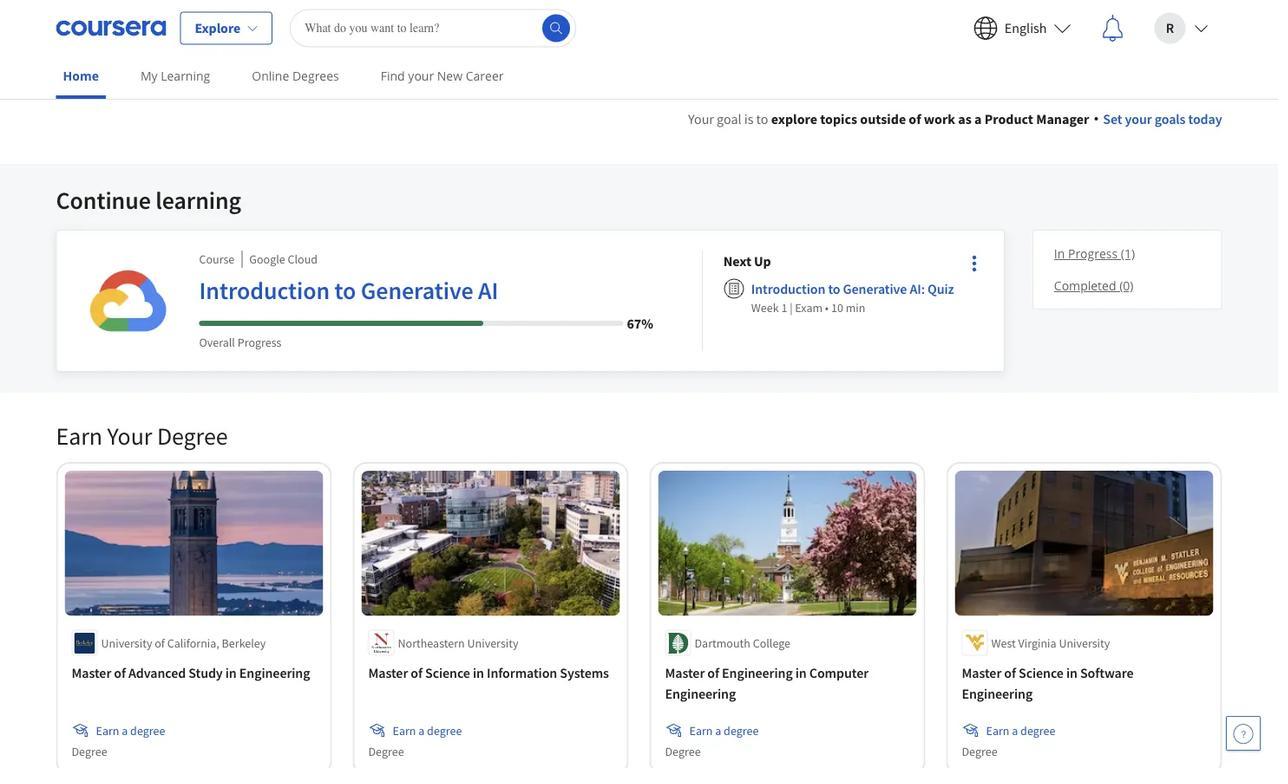Task type: locate. For each thing, give the bounding box(es) containing it.
my learning link
[[134, 56, 217, 95]]

in for master of science in software engineering
[[1066, 665, 1078, 683]]

0 horizontal spatial university
[[101, 636, 152, 651]]

a for master of engineering in computer engineering
[[715, 723, 721, 739]]

engineering inside master of science in software engineering
[[962, 686, 1033, 703]]

in for master of science in information systems
[[473, 665, 484, 683]]

generative for ai
[[361, 276, 473, 306]]

your right the find
[[408, 68, 434, 84]]

science for software
[[1019, 665, 1064, 683]]

of down dartmouth
[[708, 665, 719, 683]]

master down west
[[962, 665, 1002, 683]]

online degrees
[[252, 68, 339, 84]]

degree down master of science in software engineering
[[1021, 723, 1056, 739]]

your
[[408, 68, 434, 84], [1125, 110, 1152, 128]]

to
[[756, 110, 768, 128], [335, 276, 356, 306], [828, 280, 840, 298]]

new
[[437, 68, 463, 84]]

english
[[1005, 20, 1047, 37]]

in inside master of science in information systems link
[[473, 665, 484, 683]]

1 earn a degree from the left
[[96, 723, 165, 739]]

set your goals today button
[[1095, 108, 1222, 129]]

0 vertical spatial your
[[408, 68, 434, 84]]

master inside master of science in software engineering
[[962, 665, 1002, 683]]

repeat image
[[967, 239, 988, 259]]

to inside the introduction to generative ai: quiz week 1 | exam • 10 min
[[828, 280, 840, 298]]

engineering for master of engineering in computer engineering
[[665, 686, 736, 703]]

in right the study
[[225, 665, 237, 683]]

•
[[825, 300, 829, 316]]

college
[[753, 636, 791, 651]]

1 science from the left
[[425, 665, 470, 683]]

degree for master of science in software engineering
[[962, 744, 998, 760]]

to inside introduction to generative ai link
[[335, 276, 356, 306]]

0 horizontal spatial to
[[335, 276, 356, 306]]

goal
[[717, 110, 742, 128]]

your
[[688, 110, 714, 128], [107, 421, 152, 452]]

3 university from the left
[[1059, 636, 1110, 651]]

master of science in software engineering link
[[962, 664, 1207, 705]]

introduction down 'google'
[[199, 276, 330, 306]]

study
[[189, 665, 223, 683]]

degree for master of engineering in computer engineering
[[665, 744, 701, 760]]

2 master from the left
[[368, 665, 408, 683]]

northeastern university
[[398, 636, 518, 651]]

completed (0)
[[1054, 278, 1134, 294]]

4 master from the left
[[962, 665, 1002, 683]]

0 horizontal spatial progress
[[238, 335, 282, 351]]

earn a degree
[[96, 723, 165, 739], [393, 723, 462, 739], [689, 723, 759, 739], [986, 723, 1056, 739]]

university
[[101, 636, 152, 651], [467, 636, 518, 651], [1059, 636, 1110, 651]]

progress right overall
[[238, 335, 282, 351]]

university of california, berkeley
[[101, 636, 266, 651]]

of for university of california, berkeley
[[155, 636, 165, 651]]

3 degree from the left
[[724, 723, 759, 739]]

degree down advanced
[[130, 723, 165, 739]]

main content
[[0, 88, 1278, 769]]

up
[[754, 253, 771, 270]]

master
[[72, 665, 111, 683], [368, 665, 408, 683], [665, 665, 705, 683], [962, 665, 1002, 683]]

2 horizontal spatial to
[[828, 280, 840, 298]]

of
[[909, 110, 921, 128], [155, 636, 165, 651], [114, 665, 126, 683], [411, 665, 423, 683], [708, 665, 719, 683], [1004, 665, 1016, 683]]

degree for software
[[1021, 723, 1056, 739]]

2 university from the left
[[467, 636, 518, 651]]

(0)
[[1120, 278, 1134, 294]]

engineering
[[239, 665, 310, 683], [722, 665, 793, 683], [665, 686, 736, 703], [962, 686, 1033, 703]]

completed (0) link
[[1047, 270, 1208, 302]]

progress
[[1068, 246, 1118, 262], [238, 335, 282, 351]]

progress for overall
[[238, 335, 282, 351]]

1 horizontal spatial your
[[1125, 110, 1152, 128]]

ai
[[478, 276, 498, 306]]

earn for master of advanced study in engineering
[[96, 723, 119, 739]]

2 science from the left
[[1019, 665, 1064, 683]]

in down northeastern university
[[473, 665, 484, 683]]

master for master of science in information systems
[[368, 665, 408, 683]]

generative up min
[[843, 280, 907, 298]]

4 degree from the left
[[1021, 723, 1056, 739]]

0 vertical spatial your
[[688, 110, 714, 128]]

earn your degree collection element
[[46, 393, 1233, 769]]

1 in from the left
[[225, 665, 237, 683]]

week
[[751, 300, 779, 316]]

master of advanced study in engineering
[[72, 665, 310, 683]]

your goal is to explore topics outside of work as a product manager
[[688, 110, 1089, 128]]

earn a degree down master of engineering in computer engineering
[[689, 723, 759, 739]]

in progress (1)
[[1054, 246, 1135, 262]]

degree down the master of science in information systems
[[427, 723, 462, 739]]

1 horizontal spatial science
[[1019, 665, 1064, 683]]

a for master of advanced study in engineering
[[122, 723, 128, 739]]

of inside master of engineering in computer engineering
[[708, 665, 719, 683]]

1 vertical spatial progress
[[238, 335, 282, 351]]

of left work
[[909, 110, 921, 128]]

engineering down dartmouth
[[665, 686, 736, 703]]

4 in from the left
[[1066, 665, 1078, 683]]

3 master from the left
[[665, 665, 705, 683]]

engineering down west
[[962, 686, 1033, 703]]

1 horizontal spatial introduction
[[751, 280, 826, 298]]

your for set
[[1125, 110, 1152, 128]]

generative
[[361, 276, 473, 306], [843, 280, 907, 298]]

in inside master of engineering in computer engineering
[[796, 665, 807, 683]]

master inside master of engineering in computer engineering
[[665, 665, 705, 683]]

0 horizontal spatial your
[[107, 421, 152, 452]]

earn a degree for master of advanced study in engineering
[[96, 723, 165, 739]]

of up advanced
[[155, 636, 165, 651]]

1 horizontal spatial generative
[[843, 280, 907, 298]]

of down west
[[1004, 665, 1016, 683]]

in progress (1) link
[[1047, 238, 1208, 270]]

earn for master of engineering in computer engineering
[[689, 723, 713, 739]]

overall progress
[[199, 335, 282, 351]]

None search field
[[290, 9, 576, 47]]

1 vertical spatial your
[[107, 421, 152, 452]]

university up master of science in information systems link
[[467, 636, 518, 651]]

generative left "ai"
[[361, 276, 473, 306]]

1 degree from the left
[[130, 723, 165, 739]]

degree
[[130, 723, 165, 739], [427, 723, 462, 739], [724, 723, 759, 739], [1021, 723, 1056, 739]]

next up
[[724, 253, 771, 270]]

master left advanced
[[72, 665, 111, 683]]

is
[[744, 110, 754, 128]]

science down virginia
[[1019, 665, 1064, 683]]

2 degree from the left
[[427, 723, 462, 739]]

your inside dropdown button
[[1125, 110, 1152, 128]]

virginia
[[1018, 636, 1057, 651]]

a
[[975, 110, 982, 128], [122, 723, 128, 739], [418, 723, 425, 739], [715, 723, 721, 739], [1012, 723, 1018, 739]]

science inside master of science in information systems link
[[425, 665, 470, 683]]

1 vertical spatial your
[[1125, 110, 1152, 128]]

2 horizontal spatial university
[[1059, 636, 1110, 651]]

introduction inside the introduction to generative ai: quiz week 1 | exam • 10 min
[[751, 280, 826, 298]]

earn
[[56, 421, 102, 452], [96, 723, 119, 739], [393, 723, 416, 739], [689, 723, 713, 739], [986, 723, 1010, 739]]

1 master from the left
[[72, 665, 111, 683]]

today
[[1188, 110, 1222, 128]]

information
[[487, 665, 557, 683]]

1 horizontal spatial progress
[[1068, 246, 1118, 262]]

2 in from the left
[[473, 665, 484, 683]]

master for master of advanced study in engineering
[[72, 665, 111, 683]]

of down northeastern
[[411, 665, 423, 683]]

master of engineering in computer engineering link
[[665, 664, 910, 705]]

learning
[[161, 68, 210, 84]]

introduction for introduction to generative ai: quiz week 1 | exam • 10 min
[[751, 280, 826, 298]]

introduction up "|" at right
[[751, 280, 826, 298]]

systems
[[560, 665, 609, 683]]

degrees
[[292, 68, 339, 84]]

degree for information
[[427, 723, 462, 739]]

of left advanced
[[114, 665, 126, 683]]

science for information
[[425, 665, 470, 683]]

of inside master of science in software engineering
[[1004, 665, 1016, 683]]

university up software
[[1059, 636, 1110, 651]]

earn a degree down the master of science in information systems
[[393, 723, 462, 739]]

explore
[[771, 110, 817, 128]]

1 horizontal spatial your
[[688, 110, 714, 128]]

line chart image
[[967, 207, 988, 228]]

0 horizontal spatial introduction
[[199, 276, 330, 306]]

master down dartmouth
[[665, 665, 705, 683]]

ai:
[[910, 280, 925, 298]]

university up advanced
[[101, 636, 152, 651]]

in left software
[[1066, 665, 1078, 683]]

degree down master of engineering in computer engineering
[[724, 723, 759, 739]]

1 horizontal spatial university
[[467, 636, 518, 651]]

progress up 'completed (0)' at the top right of page
[[1068, 246, 1118, 262]]

in left computer
[[796, 665, 807, 683]]

r
[[1166, 20, 1174, 37]]

earn a degree for master of science in software engineering
[[986, 723, 1056, 739]]

earn a degree down master of science in software engineering
[[986, 723, 1056, 739]]

3 earn a degree from the left
[[689, 723, 759, 739]]

your right set
[[1125, 110, 1152, 128]]

degree for in
[[130, 723, 165, 739]]

science down northeastern university
[[425, 665, 470, 683]]

of for master of engineering in computer engineering
[[708, 665, 719, 683]]

4 earn a degree from the left
[[986, 723, 1056, 739]]

2 earn a degree from the left
[[393, 723, 462, 739]]

science inside master of science in software engineering
[[1019, 665, 1064, 683]]

earn a degree down advanced
[[96, 723, 165, 739]]

generative inside the introduction to generative ai: quiz week 1 | exam • 10 min
[[843, 280, 907, 298]]

3 in from the left
[[796, 665, 807, 683]]

min
[[846, 300, 865, 316]]

master down northeastern
[[368, 665, 408, 683]]

1 horizontal spatial to
[[756, 110, 768, 128]]

introduction
[[199, 276, 330, 306], [751, 280, 826, 298]]

software
[[1080, 665, 1134, 683]]

0 horizontal spatial science
[[425, 665, 470, 683]]

engineering down "berkeley" on the bottom left of page
[[239, 665, 310, 683]]

0 horizontal spatial generative
[[361, 276, 473, 306]]

product
[[985, 110, 1034, 128]]

in inside master of science in software engineering
[[1066, 665, 1078, 683]]

0 vertical spatial progress
[[1068, 246, 1118, 262]]

degree for master of advanced study in engineering
[[72, 744, 107, 760]]

master of engineering in computer engineering
[[665, 665, 869, 703]]

home
[[63, 68, 99, 84]]

0 horizontal spatial your
[[408, 68, 434, 84]]



Task type: vqa. For each thing, say whether or not it's contained in the screenshot.
2nd list from right
no



Task type: describe. For each thing, give the bounding box(es) containing it.
r button
[[1141, 0, 1222, 56]]

set
[[1103, 110, 1122, 128]]

set your goals today
[[1103, 110, 1222, 128]]

home link
[[56, 56, 106, 99]]

west
[[991, 636, 1016, 651]]

explore
[[195, 20, 241, 37]]

cloud
[[288, 252, 318, 267]]

outside
[[860, 110, 906, 128]]

of for master of science in information systems
[[411, 665, 423, 683]]

engineering down college
[[722, 665, 793, 683]]

degree for master of science in information systems
[[368, 744, 404, 760]]

introduction to generative ai image
[[78, 251, 178, 351]]

coursera image
[[56, 14, 166, 42]]

exam
[[795, 300, 823, 316]]

next
[[724, 253, 751, 270]]

berkeley
[[222, 636, 266, 651]]

10
[[831, 300, 843, 316]]

as
[[958, 110, 972, 128]]

master of science in software engineering
[[962, 665, 1134, 703]]

my
[[140, 68, 158, 84]]

english button
[[960, 0, 1085, 56]]

learning
[[156, 185, 241, 216]]

master for master of science in software engineering
[[962, 665, 1002, 683]]

engineering for master of science in software engineering
[[962, 686, 1033, 703]]

|
[[790, 300, 793, 316]]

a for master of science in information systems
[[418, 723, 425, 739]]

67%
[[627, 315, 653, 332]]

google cloud
[[249, 252, 318, 267]]

computer
[[809, 665, 869, 683]]

continue learning
[[56, 185, 241, 216]]

earn your degree
[[56, 421, 228, 452]]

work
[[924, 110, 956, 128]]

master of science in information systems
[[368, 665, 609, 683]]

main content containing continue learning
[[0, 88, 1278, 769]]

master of science in information systems link
[[368, 664, 613, 684]]

topics
[[820, 110, 857, 128]]

dartmouth
[[695, 636, 751, 651]]

manager
[[1036, 110, 1089, 128]]

course
[[199, 252, 235, 267]]

earn a degree for master of engineering in computer engineering
[[689, 723, 759, 739]]

completed
[[1054, 278, 1116, 294]]

in inside the master of advanced study in engineering link
[[225, 665, 237, 683]]

northeastern
[[398, 636, 465, 651]]

What do you want to learn? text field
[[290, 9, 576, 47]]

generative for ai:
[[843, 280, 907, 298]]

engineering for master of advanced study in engineering
[[239, 665, 310, 683]]

of for master of science in software engineering
[[1004, 665, 1016, 683]]

to for introduction to generative ai: quiz week 1 | exam • 10 min
[[828, 280, 840, 298]]

in
[[1054, 246, 1065, 262]]

find
[[381, 68, 405, 84]]

help center image
[[1233, 724, 1254, 745]]

more option for introduction to generative ai image
[[962, 252, 987, 276]]

dartmouth college
[[695, 636, 791, 651]]

online degrees link
[[245, 56, 346, 95]]

introduction to generative ai link
[[199, 275, 653, 313]]

1
[[781, 300, 787, 316]]

introduction for introduction to generative ai
[[199, 276, 330, 306]]

advanced
[[128, 665, 186, 683]]

find your new career
[[381, 68, 504, 84]]

in for master of engineering in computer engineering
[[796, 665, 807, 683]]

your for find
[[408, 68, 434, 84]]

career
[[466, 68, 504, 84]]

continue
[[56, 185, 151, 216]]

(1)
[[1121, 246, 1135, 262]]

1 university from the left
[[101, 636, 152, 651]]

earn for master of science in software engineering
[[986, 723, 1010, 739]]

california,
[[167, 636, 219, 651]]

explore button
[[180, 12, 273, 45]]

introduction to generative ai: quiz week 1 | exam • 10 min
[[751, 280, 954, 316]]

master of advanced study in engineering link
[[72, 664, 316, 684]]

find your new career link
[[374, 56, 511, 95]]

online
[[252, 68, 289, 84]]

introduction to generative ai
[[199, 276, 498, 306]]

of for master of advanced study in engineering
[[114, 665, 126, 683]]

my learning
[[140, 68, 210, 84]]

west virginia university
[[991, 636, 1110, 651]]

quiz
[[928, 280, 954, 298]]

degree for computer
[[724, 723, 759, 739]]

master for master of engineering in computer engineering
[[665, 665, 705, 683]]

earn for master of science in information systems
[[393, 723, 416, 739]]

a for master of science in software engineering
[[1012, 723, 1018, 739]]

smile image
[[967, 270, 988, 291]]

google
[[249, 252, 285, 267]]

to for introduction to generative ai
[[335, 276, 356, 306]]

goals
[[1155, 110, 1186, 128]]

progress for in
[[1068, 246, 1118, 262]]

earn a degree for master of science in information systems
[[393, 723, 462, 739]]

overall
[[199, 335, 235, 351]]



